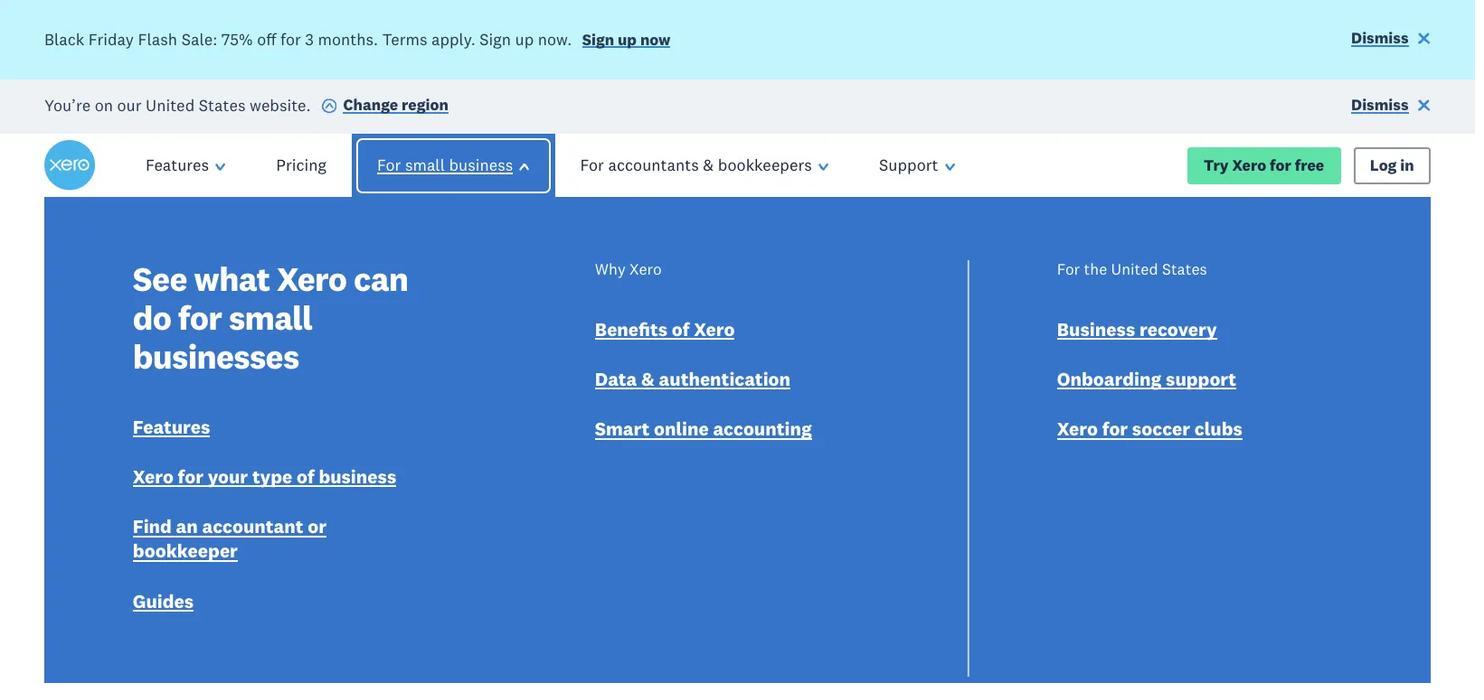Task type: vqa. For each thing, say whether or not it's contained in the screenshot.
Learn More link
no



Task type: locate. For each thing, give the bounding box(es) containing it.
& right accountants
[[703, 155, 714, 176]]

xero for your type of business link
[[133, 465, 396, 494]]

for left free at top
[[1270, 155, 1292, 175]]

for the united states
[[1057, 259, 1208, 279]]

sale:
[[182, 29, 217, 50]]

1 vertical spatial features
[[133, 415, 210, 439]]

for for for accountants & bookkeepers
[[580, 155, 604, 176]]

3
[[305, 29, 314, 50]]

onboarding
[[1057, 367, 1162, 392]]

united right our
[[146, 94, 195, 115]]

free
[[1295, 155, 1325, 175]]

0 vertical spatial features
[[146, 155, 209, 176]]

terms
[[382, 29, 427, 50]]

an
[[176, 515, 198, 539]]

see what xero can do for small businesses
[[133, 258, 408, 378]]

for down 'change region' button
[[377, 155, 401, 176]]

small inside dropdown button
[[405, 155, 445, 176]]

smart online accounting link
[[595, 417, 812, 446]]

online accounting software link
[[44, 209, 237, 229]]

0 vertical spatial expenses
[[319, 209, 388, 229]]

features down the you're on our united states website.
[[146, 155, 209, 176]]

find an accountant or bookkeeper link
[[133, 515, 418, 568]]

up
[[515, 29, 534, 50], [618, 30, 637, 50]]

1 vertical spatial of
[[297, 465, 315, 489]]

sign right apply.
[[480, 29, 511, 50]]

1 horizontal spatial for
[[580, 155, 604, 176]]

expenses inside breadcrumbs element
[[319, 209, 388, 229]]

0 vertical spatial accounting
[[94, 209, 172, 229]]

2 horizontal spatial for
[[1057, 259, 1080, 279]]

1 vertical spatial small
[[229, 296, 312, 339]]

you're
[[44, 94, 91, 115]]

states
[[199, 94, 246, 115], [1163, 259, 1208, 279]]

for
[[377, 155, 401, 176], [580, 155, 604, 176], [1057, 259, 1080, 279]]

dismiss
[[1352, 28, 1409, 48], [1352, 95, 1409, 115]]

xero for soccer clubs link
[[1057, 417, 1243, 446]]

features up "your"
[[133, 415, 210, 439]]

0 horizontal spatial accounting
[[94, 209, 172, 229]]

& inside for accountants & bookkeepers dropdown button
[[703, 155, 714, 176]]

1 horizontal spatial &
[[703, 155, 714, 176]]

for left soccer
[[1103, 417, 1128, 442]]

0 vertical spatial business
[[449, 155, 513, 176]]

with
[[162, 526, 315, 621]]

up left "now."
[[515, 29, 534, 50]]

0 vertical spatial dismiss
[[1352, 28, 1409, 48]]

1 vertical spatial states
[[1163, 259, 1208, 279]]

2 dismiss button from the top
[[1352, 95, 1431, 119]]

1 horizontal spatial small
[[405, 155, 445, 176]]

1 horizontal spatial united
[[1112, 259, 1159, 279]]

for left the
[[1057, 259, 1080, 279]]

0 horizontal spatial sign
[[480, 29, 511, 50]]

0 vertical spatial &
[[703, 155, 714, 176]]

0 horizontal spatial states
[[199, 94, 246, 115]]

on
[[95, 94, 113, 115]]

1 vertical spatial &
[[641, 367, 655, 392]]

1 vertical spatial accounting
[[713, 417, 812, 442]]

for for for the united states
[[1057, 259, 1080, 279]]

small
[[405, 155, 445, 176], [229, 296, 312, 339]]

1 vertical spatial expenses
[[162, 458, 483, 553]]

or
[[308, 515, 327, 539]]

guides
[[133, 590, 194, 614]]

website.
[[250, 94, 311, 115]]

1 vertical spatial business
[[319, 465, 396, 489]]

& right data
[[641, 367, 655, 392]]

1 horizontal spatial sign
[[582, 30, 614, 50]]

xero inside see what xero can do for small businesses
[[277, 258, 347, 300]]

now.
[[538, 29, 572, 50]]

2 dismiss from the top
[[1352, 95, 1409, 115]]

accounting down authentication
[[713, 417, 812, 442]]

1 horizontal spatial business
[[449, 155, 513, 176]]

accounting inside breadcrumbs element
[[94, 209, 172, 229]]

breadcrumbs element
[[0, 198, 1476, 242]]

0 horizontal spatial business
[[319, 465, 396, 489]]

states left website.
[[199, 94, 246, 115]]

you're on our united states website.
[[44, 94, 311, 115]]

states up recovery
[[1163, 259, 1208, 279]]

1 horizontal spatial states
[[1163, 259, 1208, 279]]

dismiss button
[[1352, 28, 1431, 52], [1352, 95, 1431, 119]]

friday
[[89, 29, 134, 50]]

for inside see what xero can do for small businesses
[[178, 296, 222, 339]]

0 horizontal spatial &
[[641, 367, 655, 392]]

0 vertical spatial united
[[146, 94, 195, 115]]

1 dismiss from the top
[[1352, 28, 1409, 48]]

sign inside sign up now link
[[582, 30, 614, 50]]

dismiss for you're on our united states website.
[[1352, 95, 1409, 115]]

change region button
[[321, 95, 449, 119]]

for left accountants
[[580, 155, 604, 176]]

1 dismiss button from the top
[[1352, 28, 1431, 52]]

bookkeeper
[[133, 540, 238, 564]]

features
[[146, 155, 209, 176], [133, 415, 210, 439]]

0 vertical spatial dismiss button
[[1352, 28, 1431, 52]]

online
[[44, 209, 90, 229]]

of
[[672, 317, 690, 342], [297, 465, 315, 489]]

features inside dropdown button
[[146, 155, 209, 176]]

data & authentication link
[[595, 367, 791, 396]]

accounting
[[94, 209, 172, 229], [713, 417, 812, 442]]

flash
[[138, 29, 177, 50]]

track
[[162, 321, 359, 416]]

75%
[[221, 29, 253, 50]]

0 horizontal spatial for
[[377, 155, 401, 176]]

1 vertical spatial dismiss
[[1352, 95, 1409, 115]]

sign right "now."
[[582, 30, 614, 50]]

up left "now" at the left top of page
[[618, 30, 637, 50]]

for right do
[[178, 296, 222, 339]]

0 horizontal spatial small
[[229, 296, 312, 339]]

small inside see what xero can do for small businesses
[[229, 296, 312, 339]]

accounting up see
[[94, 209, 172, 229]]

0 vertical spatial of
[[672, 317, 690, 342]]

guides link
[[133, 590, 194, 618]]

of right benefits
[[672, 317, 690, 342]]

united
[[146, 94, 195, 115], [1112, 259, 1159, 279]]

business
[[449, 155, 513, 176], [319, 465, 396, 489]]

for
[[280, 29, 301, 50], [1270, 155, 1292, 175], [178, 296, 222, 339], [1103, 417, 1128, 442], [178, 465, 204, 489]]

and
[[375, 321, 506, 416]]

for left the 3
[[280, 29, 301, 50]]

1 vertical spatial united
[[1112, 259, 1159, 279]]

&
[[703, 155, 714, 176], [641, 367, 655, 392]]

0 vertical spatial small
[[405, 155, 445, 176]]

of right type
[[297, 465, 315, 489]]

united right the
[[1112, 259, 1159, 279]]

for accountants & bookkeepers button
[[555, 134, 854, 198]]

expenses
[[319, 209, 388, 229], [162, 458, 483, 553]]

1 vertical spatial dismiss button
[[1352, 95, 1431, 119]]

sign
[[480, 29, 511, 50], [582, 30, 614, 50]]

why xero
[[595, 259, 662, 279]]



Task type: describe. For each thing, give the bounding box(es) containing it.
onboarding support link
[[1057, 367, 1237, 396]]

xero homepage image
[[44, 141, 95, 191]]

bookkeepers
[[718, 155, 812, 176]]

pricing link
[[251, 134, 352, 198]]

business recovery
[[1057, 317, 1217, 342]]

smart online accounting
[[595, 417, 812, 442]]

support
[[1166, 367, 1237, 392]]

data
[[595, 367, 637, 392]]

& inside data & authentication link
[[641, 367, 655, 392]]

xero inside track and manage expenses with xero
[[331, 526, 490, 621]]

dismiss button for black friday flash sale: 75% off for 3 months. terms apply. sign up now.
[[1352, 28, 1431, 52]]

features link
[[133, 415, 210, 444]]

for for for small business
[[377, 155, 401, 176]]

change region
[[343, 95, 449, 115]]

business
[[1057, 317, 1136, 342]]

dismiss button for you're on our united states website.
[[1352, 95, 1431, 119]]

black friday flash sale: 75% off for 3 months. terms apply. sign up now.
[[44, 29, 572, 50]]

smart
[[595, 417, 650, 442]]

for accountants & bookkeepers
[[580, 155, 812, 176]]

business inside dropdown button
[[449, 155, 513, 176]]

clubs
[[1195, 417, 1243, 442]]

pricing
[[276, 155, 327, 176]]

recovery
[[1140, 317, 1217, 342]]

online accounting software
[[44, 209, 237, 229]]

track and manage expenses with xero
[[162, 321, 506, 621]]

try xero for free
[[1204, 155, 1325, 175]]

business recovery link
[[1057, 317, 1217, 346]]

0 horizontal spatial up
[[515, 29, 534, 50]]

online
[[654, 417, 709, 442]]

what
[[194, 258, 270, 300]]

in
[[1401, 155, 1415, 175]]

claim
[[273, 209, 316, 229]]

0 horizontal spatial united
[[146, 94, 195, 115]]

software
[[176, 209, 237, 229]]

benefits of xero
[[595, 317, 735, 342]]

find
[[133, 515, 172, 539]]

0 horizontal spatial of
[[297, 465, 315, 489]]

why
[[595, 259, 626, 279]]

benefits of xero link
[[595, 317, 735, 346]]

features for the "features" "link"
[[133, 415, 210, 439]]

see
[[133, 258, 187, 300]]

the
[[1084, 259, 1108, 279]]

businesses
[[133, 335, 299, 378]]

dismiss for black friday flash sale: 75% off for 3 months. terms apply. sign up now.
[[1352, 28, 1409, 48]]

your
[[208, 465, 248, 489]]

sign up now
[[582, 30, 671, 50]]

support
[[879, 155, 939, 176]]

authentication
[[659, 367, 791, 392]]

sign up now link
[[582, 30, 671, 54]]

for small business button
[[346, 134, 561, 198]]

claim expenses
[[273, 209, 388, 229]]

for small business
[[377, 155, 513, 176]]

try
[[1204, 155, 1229, 175]]

claim expenses link
[[273, 209, 388, 229]]

months.
[[318, 29, 378, 50]]

data & authentication
[[595, 367, 791, 392]]

try xero for free link
[[1188, 147, 1341, 185]]

support button
[[854, 134, 980, 198]]

benefits
[[595, 317, 668, 342]]

region
[[402, 95, 449, 115]]

find an accountant or bookkeeper
[[133, 515, 327, 564]]

expenses inside track and manage expenses with xero
[[162, 458, 483, 553]]

off
[[257, 29, 276, 50]]

a large stack of receipts for expense claims in a neat pile. image
[[753, 318, 1313, 684]]

0 vertical spatial states
[[199, 94, 246, 115]]

our
[[117, 94, 142, 115]]

manage
[[162, 390, 436, 485]]

change
[[343, 95, 398, 115]]

xero for soccer clubs
[[1057, 417, 1243, 442]]

features button
[[120, 134, 251, 198]]

soccer
[[1133, 417, 1191, 442]]

do
[[133, 296, 171, 339]]

can
[[354, 258, 408, 300]]

1 horizontal spatial of
[[672, 317, 690, 342]]

type
[[252, 465, 293, 489]]

accountants
[[608, 155, 699, 176]]

features for the features dropdown button
[[146, 155, 209, 176]]

for left "your"
[[178, 465, 204, 489]]

xero for your type of business
[[133, 465, 396, 489]]

onboarding support
[[1057, 367, 1237, 392]]

log in
[[1370, 155, 1415, 175]]

log in link
[[1354, 147, 1431, 185]]

log
[[1370, 155, 1397, 175]]

now
[[640, 30, 671, 50]]

accountant
[[202, 515, 304, 539]]

apply.
[[432, 29, 476, 50]]

1 horizontal spatial accounting
[[713, 417, 812, 442]]

1 horizontal spatial up
[[618, 30, 637, 50]]



